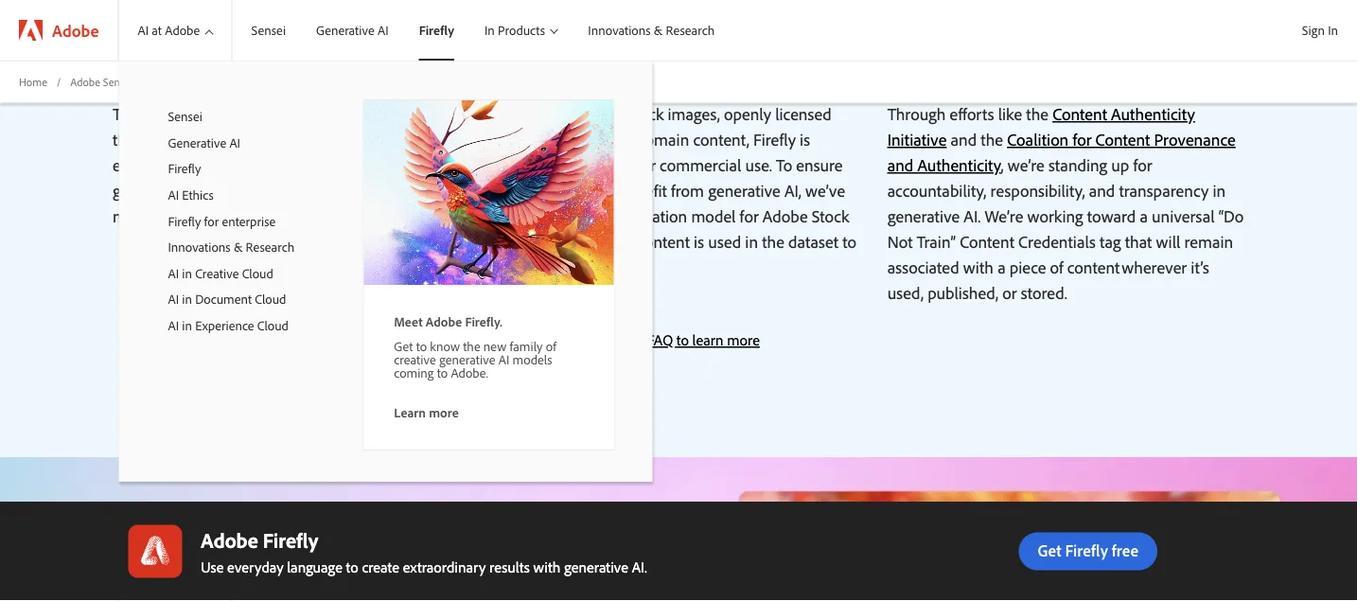 Task type: describe. For each thing, give the bounding box(es) containing it.
content inside , we're standing up for accountability, responsibility, and transparency in generative ai. we're working toward a universal "do not train" content credentials tag that will remain associated with a piece of content wherever it's used, published, or stored.
[[960, 231, 1015, 252]]

give
[[500, 62, 536, 86]]

and the
[[947, 129, 1008, 150]]

adobe inside "adobe firefly use everyday language to create extraordinary results with generative ai."
[[201, 527, 258, 553]]

through efforts like the
[[888, 103, 1053, 125]]

images,
[[668, 103, 720, 125]]

coalition
[[1008, 129, 1069, 150]]

2 content, from the left
[[693, 129, 750, 150]]

firefly up the creativity.
[[210, 103, 252, 125]]

content wherever
[[1068, 257, 1187, 278]]

firefly down product on the top left
[[374, 154, 416, 176]]

sign
[[1303, 22, 1325, 38]]

in for ai in creative cloud
[[182, 265, 192, 281]]

generative for innovations
[[316, 22, 375, 39]]

innovations & research for the left innovations & research link
[[168, 239, 295, 255]]

the up , at top right
[[981, 129, 1004, 150]]

in products
[[485, 22, 545, 39]]

ai inside the vision for firefly is to help people expand upon their natural creativity. as both a product and an embedded model inside adobe apps, firefly offers generative ai tools made specifically for creative needs, use cases, and workflows.
[[189, 180, 203, 201]]

commercial
[[660, 154, 742, 176]]

transparency
[[1119, 180, 1209, 201]]

ai up expand
[[378, 22, 389, 39]]

set
[[888, 62, 913, 86]]

initiative
[[888, 129, 947, 150]]

see our faq to learn more
[[597, 331, 760, 350]]

associated
[[888, 257, 960, 278]]

generative ai link for firefly
[[138, 129, 325, 155]]

content authenticity initiative
[[888, 103, 1196, 150]]

to right faq
[[677, 331, 689, 350]]

our
[[623, 331, 644, 350]]

of inside the meet adobe firefly. get to know the new family of creative generative ai models coming to adobe.
[[546, 338, 556, 355]]

contributors
[[500, 231, 584, 252]]

a left the piece at the top of page
[[998, 257, 1006, 278]]

in products button
[[466, 0, 569, 61]]

the right "set"
[[917, 62, 943, 86]]

to left know
[[416, 338, 427, 355]]

and inside trained on adobe stock images, openly licensed content, and public domain content, firefly is designed to be safe for commercial use. to ensure that creators can benefit from generative ai, we've developed a compensation model for adobe stock contributors whose content is used in the dataset to retrain firefly models.
[[560, 129, 587, 150]]

in inside button
[[1328, 22, 1339, 38]]

credentials
[[1019, 231, 1096, 252]]

efforts
[[950, 103, 995, 125]]

1 vertical spatial is
[[800, 129, 811, 150]]

to left be
[[567, 154, 580, 176]]

content inside content authenticity initiative
[[1053, 103, 1108, 125]]

accountability,
[[888, 180, 987, 201]]

process.
[[283, 62, 348, 86]]

the
[[113, 103, 139, 125]]

ai in document cloud
[[168, 291, 286, 307]]

for down apps,
[[367, 180, 386, 201]]

trained
[[500, 103, 551, 125]]

ai in creative cloud link
[[138, 260, 325, 286]]

the inside trained on adobe stock images, openly licensed content, and public domain content, firefly is designed to be safe for commercial use. to ensure that creators can benefit from generative ai, we've developed a compensation model for adobe stock contributors whose content is used in the dataset to retrain firefly models.
[[762, 231, 785, 252]]

sign in button
[[1299, 14, 1343, 46]]

firefly inside "adobe firefly use everyday language to create extraordinary results with generative ai."
[[263, 527, 318, 553]]

to down know
[[437, 364, 448, 381]]

generative inside , we're standing up for accountability, responsibility, and transparency in generative ai. we're working toward a universal "do not train" content credentials tag that will remain associated with a piece of content wherever it's used, published, or stored.
[[888, 206, 960, 227]]

firefly up ai ethics
[[168, 160, 201, 177]]

whose
[[588, 231, 634, 252]]

domain
[[636, 129, 690, 150]]

models
[[513, 351, 553, 368]]

remain
[[1185, 231, 1234, 252]]

workflows.
[[264, 206, 339, 227]]

to
[[776, 154, 793, 176]]

can
[[590, 180, 615, 201]]

working
[[1028, 206, 1084, 227]]

ai inside 'ai in creative cloud' link
[[168, 265, 179, 281]]

results
[[490, 558, 530, 577]]

retrain
[[500, 257, 546, 278]]

ensure
[[797, 154, 843, 176]]

learn more link
[[394, 404, 459, 421]]

ai inside ai in document cloud link
[[168, 291, 179, 307]]

we're
[[985, 206, 1024, 227]]

firefly for enterprise
[[168, 212, 276, 229]]

1 horizontal spatial more
[[727, 331, 760, 350]]

used
[[708, 231, 742, 252]]

new
[[484, 338, 507, 355]]

we're
[[1008, 154, 1045, 176]]

upon
[[429, 103, 465, 125]]

and left an at left top
[[397, 129, 424, 150]]

ai ethics link
[[138, 182, 325, 208]]

expand
[[374, 103, 425, 125]]

1 horizontal spatial is
[[694, 231, 705, 252]]

creative
[[195, 265, 239, 281]]

firefly down "contributors"
[[550, 257, 592, 278]]

learn more
[[394, 404, 459, 421]]

and inside , we're standing up for accountability, responsibility, and transparency in generative ai. we're working toward a universal "do not train" content credentials tag that will remain associated with a piece of content wherever it's used, published, or stored.
[[1089, 180, 1116, 201]]

for inside , we're standing up for accountability, responsibility, and transparency in generative ai. we're working toward a universal "do not train" content credentials tag that will remain associated with a piece of content wherever it's used, published, or stored.
[[1134, 154, 1153, 176]]

creative inside the meet adobe firefly. get to know the new family of creative generative ai models coming to adobe.
[[394, 351, 436, 368]]

ethics
[[182, 186, 214, 203]]

the inside the meet adobe firefly. get to know the new family of creative generative ai models coming to adobe.
[[463, 338, 481, 355]]

see
[[597, 331, 620, 350]]

0 vertical spatial research
[[666, 22, 715, 39]]

from
[[671, 180, 704, 201]]

at
[[152, 22, 162, 39]]

the down ai at adobe popup button
[[185, 62, 211, 86]]

help
[[288, 103, 319, 125]]

enhance
[[113, 62, 181, 86]]

firefly link for innovations
[[400, 0, 466, 61]]

openly
[[724, 103, 772, 125]]

generative ai link for innovations
[[297, 0, 400, 61]]

model inside the vision for firefly is to help people expand upon their natural creativity. as both a product and an embedded model inside adobe apps, firefly offers generative ai tools made specifically for creative needs, use cases, and workflows.
[[192, 154, 236, 176]]

to right dataset
[[843, 231, 857, 252]]

universal
[[1152, 206, 1215, 227]]

dataset
[[789, 231, 839, 252]]

of inside , we're standing up for accountability, responsibility, and transparency in generative ai. we're working toward a universal "do not train" content credentials tag that will remain associated with a piece of content wherever it's used, published, or stored.
[[1051, 257, 1064, 278]]

people
[[323, 103, 370, 125]]

in inside , we're standing up for accountability, responsibility, and transparency in generative ai. we're working toward a universal "do not train" content credentials tag that will remain associated with a piece of content wherever it's used, published, or stored.
[[1213, 180, 1226, 201]]

experience
[[195, 317, 254, 334]]

advantages.
[[682, 62, 777, 86]]

ai at adobe button
[[119, 0, 232, 61]]

tag
[[1100, 231, 1121, 252]]

train"
[[917, 231, 956, 252]]

that for toward
[[1125, 231, 1153, 252]]

that for designed
[[500, 180, 527, 201]]

published,
[[928, 282, 999, 304]]

learn
[[693, 331, 724, 350]]

products
[[498, 22, 545, 39]]

cloud for ai in document cloud
[[255, 291, 286, 307]]

public
[[590, 129, 632, 150]]

0 horizontal spatial stock
[[627, 103, 664, 125]]

in inside popup button
[[485, 22, 495, 39]]

a right toward
[[1140, 206, 1148, 227]]

authenticity inside content authenticity initiative
[[1112, 103, 1196, 125]]

0 horizontal spatial innovations & research link
[[138, 234, 325, 260]]

and down the 'through efforts like the'
[[951, 129, 977, 150]]

extraordinary
[[403, 558, 486, 577]]

standard
[[948, 62, 1018, 86]]

vision
[[142, 103, 183, 125]]

0 vertical spatial creators
[[540, 62, 605, 86]]

enterprise
[[222, 212, 276, 229]]

sign in
[[1303, 22, 1339, 38]]

with inside "adobe firefly use everyday language to create extraordinary results with generative ai."
[[534, 558, 561, 577]]

adobe.
[[451, 364, 488, 381]]

ai in document cloud link
[[138, 286, 325, 312]]

document
[[195, 291, 252, 307]]

in for ai in experience cloud
[[182, 317, 192, 334]]



Task type: vqa. For each thing, say whether or not it's contained in the screenshot.
AI in Creative Cloud link
yes



Task type: locate. For each thing, give the bounding box(es) containing it.
creators inside trained on adobe stock images, openly licensed content, and public domain content, firefly is designed to be safe for commercial use. to ensure that creators can benefit from generative ai, we've developed a compensation model for adobe stock contributors whose content is used in the dataset to retrain firefly models.
[[531, 180, 587, 201]]

compensation
[[589, 206, 688, 227]]

in left products
[[485, 22, 495, 39]]

0 horizontal spatial more
[[429, 404, 459, 421]]

1 vertical spatial generative ai
[[168, 134, 241, 151]]

more right "learn"
[[727, 331, 760, 350]]

a right both
[[327, 129, 335, 150]]

firefly image
[[364, 100, 614, 285]]

get left free
[[1038, 540, 1062, 561]]

that down designed
[[500, 180, 527, 201]]

authenticity down and the
[[918, 154, 1001, 176]]

1 vertical spatial cloud
[[255, 291, 286, 307]]

content inside the coalition for content provenance and authenticity
[[1096, 129, 1151, 150]]

1 horizontal spatial of
[[1051, 257, 1064, 278]]

group
[[119, 61, 653, 482]]

firefly down ai ethics
[[168, 212, 201, 229]]

generative up process.
[[316, 22, 375, 39]]

models.
[[596, 257, 651, 278]]

0 vertical spatial authenticity
[[1112, 103, 1196, 125]]

model inside trained on adobe stock images, openly licensed content, and public domain content, firefly is designed to be safe for commercial use. to ensure that creators can benefit from generative ai, we've developed a compensation model for adobe stock contributors whose content is used in the dataset to retrain firefly models.
[[692, 206, 736, 227]]

offers
[[420, 154, 459, 176]]

content, up commercial
[[693, 129, 750, 150]]

1 horizontal spatial research
[[666, 22, 715, 39]]

is inside the vision for firefly is to help people expand upon their natural creativity. as both a product and an embedded model inside adobe apps, firefly offers generative ai tools made specifically for creative needs, use cases, and workflows.
[[256, 103, 266, 125]]

ai. inside , we're standing up for accountability, responsibility, and transparency in generative ai. we're working toward a universal "do not train" content credentials tag that will remain associated with a piece of content wherever it's used, published, or stored.
[[964, 206, 981, 227]]

for up used
[[740, 206, 759, 227]]

sensei for firefly for enterprise
[[168, 108, 203, 125]]

creators up developed
[[531, 180, 587, 201]]

1 horizontal spatial that
[[1125, 231, 1153, 252]]

coming
[[394, 364, 434, 381]]

in left creative
[[182, 265, 192, 281]]

the left new
[[463, 338, 481, 355]]

adobe firefly use everyday language to create extraordinary results with generative ai.
[[201, 527, 647, 577]]

in left experience
[[182, 317, 192, 334]]

use
[[201, 558, 224, 577]]

0 horizontal spatial innovations & research
[[168, 239, 295, 255]]

generative down vision at the left top of page
[[168, 134, 226, 151]]

content
[[638, 231, 690, 252]]

innovations up creative
[[168, 239, 231, 255]]

innovations & research
[[588, 22, 715, 39], [168, 239, 295, 255]]

0 horizontal spatial of
[[546, 338, 556, 355]]

1 horizontal spatial innovations & research
[[588, 22, 715, 39]]

for right up
[[1134, 154, 1153, 176]]

to inside the vision for firefly is to help people expand upon their natural creativity. as both a product and an embedded model inside adobe apps, firefly offers generative ai tools made specifically for creative needs, use cases, and workflows.
[[270, 103, 284, 125]]

tools
[[207, 180, 241, 201]]

ai up "use" on the left top of page
[[168, 186, 179, 203]]

that inside trained on adobe stock images, openly licensed content, and public domain content, firefly is designed to be safe for commercial use. to ensure that creators can benefit from generative ai, we've developed a compensation model for adobe stock contributors whose content is used in the dataset to retrain firefly models.
[[500, 180, 527, 201]]

that inside , we're standing up for accountability, responsibility, and transparency in generative ai. we're working toward a universal "do not train" content credentials tag that will remain associated with a piece of content wherever it's used, published, or stored.
[[1125, 231, 1153, 252]]

2 vertical spatial cloud
[[257, 317, 289, 334]]

creators up on
[[540, 62, 605, 86]]

for inside the coalition for content provenance and authenticity
[[1073, 129, 1092, 150]]

needs,
[[113, 206, 157, 227]]

sensei up natural
[[168, 108, 203, 125]]

developed
[[500, 206, 573, 227]]

more right learn
[[429, 404, 459, 421]]

in inside trained on adobe stock images, openly licensed content, and public domain content, firefly is designed to be safe for commercial use. to ensure that creators can benefit from generative ai, we've developed a compensation model for adobe stock contributors whose content is used in the dataset to retrain firefly models.
[[745, 231, 758, 252]]

it's
[[1191, 257, 1210, 278]]

with up published, in the right of the page
[[964, 257, 994, 278]]

1 horizontal spatial &
[[654, 22, 663, 39]]

ai left document
[[168, 291, 179, 307]]

cloud for ai in creative cloud
[[242, 265, 273, 281]]

on
[[555, 103, 574, 125]]

2 vertical spatial is
[[694, 231, 705, 252]]

ai left at
[[138, 22, 149, 39]]

licensed
[[776, 103, 832, 125]]

will
[[1157, 231, 1181, 252]]

embedded
[[113, 154, 188, 176]]

with
[[964, 257, 994, 278], [534, 558, 561, 577]]

0 horizontal spatial generative
[[168, 134, 226, 151]]

cloud inside 'ai in creative cloud' link
[[242, 265, 273, 281]]

is down licensed
[[800, 129, 811, 150]]

0 vertical spatial sensei link
[[233, 0, 297, 61]]

0 horizontal spatial &
[[234, 239, 243, 255]]

0 horizontal spatial ai.
[[632, 558, 647, 577]]

more
[[727, 331, 760, 350], [429, 404, 459, 421]]

a inside trained on adobe stock images, openly licensed content, and public domain content, firefly is designed to be safe for commercial use. to ensure that creators can benefit from generative ai, we've developed a compensation model for adobe stock contributors whose content is used in the dataset to retrain firefly models.
[[577, 206, 585, 227]]

1 vertical spatial get
[[1038, 540, 1062, 561]]

sensei link
[[233, 0, 297, 61], [138, 99, 325, 129]]

0 vertical spatial stock
[[627, 103, 664, 125]]

creative inside the vision for firefly is to help people expand upon their natural creativity. as both a product and an embedded model inside adobe apps, firefly offers generative ai tools made specifically for creative needs, use cases, and workflows.
[[390, 180, 444, 201]]

in right used
[[745, 231, 758, 252]]

be
[[584, 154, 602, 176]]

the up the coalition on the right
[[1027, 103, 1049, 125]]

generative inside trained on adobe stock images, openly licensed content, and public domain content, firefly is designed to be safe for commercial use. to ensure that creators can benefit from generative ai, we've developed a compensation model for adobe stock contributors whose content is used in the dataset to retrain firefly models.
[[708, 180, 781, 201]]

with inside , we're standing up for accountability, responsibility, and transparency in generative ai. we're working toward a universal "do not train" content credentials tag that will remain associated with a piece of content wherever it's used, published, or stored.
[[964, 257, 994, 278]]

get firefly free
[[1038, 540, 1139, 561]]

adobe up "use"
[[201, 527, 258, 553]]

ai left experience
[[168, 317, 179, 334]]

1 horizontal spatial content,
[[693, 129, 750, 150]]

learn
[[394, 404, 426, 421]]

1 vertical spatial model
[[692, 206, 736, 227]]

give creators practical advantages.
[[500, 62, 777, 86]]

stock up domain
[[627, 103, 664, 125]]

stored.
[[1021, 282, 1068, 304]]

ai. for firefly
[[632, 558, 647, 577]]

authenticity up provenance
[[1112, 103, 1196, 125]]

1 vertical spatial creators
[[531, 180, 587, 201]]

generative ai for firefly
[[168, 134, 241, 151]]

sensei link for innovations
[[233, 0, 297, 61]]

for down ethics
[[204, 212, 219, 229]]

a
[[327, 129, 335, 150], [577, 206, 585, 227], [1140, 206, 1148, 227], [998, 257, 1006, 278]]

1 in from the left
[[1328, 22, 1339, 38]]

for up benefit
[[637, 154, 656, 176]]

1 vertical spatial with
[[534, 558, 561, 577]]

0 vertical spatial more
[[727, 331, 760, 350]]

ai. for we're
[[964, 206, 981, 227]]

ai up inside at the top left of the page
[[230, 134, 241, 151]]

in up "do
[[1213, 180, 1226, 201]]

0 horizontal spatial firefly link
[[138, 155, 325, 182]]

1 vertical spatial firefly link
[[138, 155, 325, 182]]

authenticity inside the coalition for content provenance and authenticity
[[918, 154, 1001, 176]]

sensei link for firefly
[[138, 99, 325, 129]]

innovations for the left innovations & research link
[[168, 239, 231, 255]]

firefly link for firefly
[[138, 155, 325, 182]]

firefly inside get firefly free link
[[1066, 540, 1109, 561]]

adobe sensei
[[70, 74, 133, 89]]

adobe inside the meet adobe firefly. get to know the new family of creative generative ai models coming to adobe.
[[426, 313, 462, 330]]

enhance the creative process.
[[113, 62, 348, 86]]

firefly up 'language'
[[263, 527, 318, 553]]

sensei up the
[[103, 74, 133, 89]]

innovations & research down firefly for enterprise link
[[168, 239, 295, 255]]

0 horizontal spatial innovations
[[168, 239, 231, 255]]

0 vertical spatial with
[[964, 257, 994, 278]]

adobe right adobe, inc. image
[[52, 19, 99, 41]]

& down firefly for enterprise link
[[234, 239, 243, 255]]

research up advantages.
[[666, 22, 715, 39]]

0 horizontal spatial get
[[394, 338, 413, 355]]

generative right results
[[564, 558, 629, 577]]

adobe link
[[0, 0, 118, 61]]

1 horizontal spatial innovations & research link
[[569, 0, 726, 61]]

in right sign at right top
[[1328, 22, 1339, 38]]

1 vertical spatial creative
[[390, 180, 444, 201]]

1 horizontal spatial stock
[[812, 206, 850, 227]]

for up standing
[[1073, 129, 1092, 150]]

both
[[291, 129, 323, 150]]

1 horizontal spatial get
[[1038, 540, 1062, 561]]

adobe right home
[[70, 74, 100, 89]]

"do
[[1219, 206, 1244, 227]]

0 horizontal spatial research
[[246, 239, 295, 255]]

ai,
[[785, 180, 802, 201]]

0 vertical spatial sensei
[[251, 22, 286, 39]]

creative up the creativity.
[[216, 62, 279, 86]]

up
[[1112, 154, 1130, 176]]

1 vertical spatial that
[[1125, 231, 1153, 252]]

toward
[[1088, 206, 1136, 227]]

the vision for firefly is to help people expand upon their natural creativity. as both a product and an embedded model inside adobe apps, firefly offers generative ai tools made specifically for creative needs, use cases, and workflows.
[[113, 103, 465, 227]]

0 vertical spatial &
[[654, 22, 663, 39]]

0 vertical spatial firefly link
[[400, 0, 466, 61]]

0 horizontal spatial that
[[500, 180, 527, 201]]

free
[[1112, 540, 1139, 561]]

create
[[362, 558, 400, 577]]

1 vertical spatial generative ai link
[[138, 129, 325, 155]]

their
[[113, 129, 144, 150]]

sensei for innovations & research
[[251, 22, 286, 39]]

provenance
[[1155, 129, 1236, 150]]

2 in from the left
[[485, 22, 495, 39]]

1 horizontal spatial sensei
[[168, 108, 203, 125]]

cases,
[[189, 206, 230, 227]]

get down meet
[[394, 338, 413, 355]]

0 vertical spatial content
[[1053, 103, 1108, 125]]

0 horizontal spatial with
[[534, 558, 561, 577]]

ai
[[138, 22, 149, 39], [378, 22, 389, 39], [230, 134, 241, 151], [189, 180, 203, 201], [168, 186, 179, 203], [168, 265, 179, 281], [168, 291, 179, 307], [168, 317, 179, 334], [499, 351, 510, 368]]

firefly link down the creativity.
[[138, 155, 325, 182]]

generative ai link up process.
[[297, 0, 400, 61]]

practical
[[609, 62, 678, 86]]

for up the like
[[1022, 62, 1045, 86]]

, we're standing up for accountability, responsibility, and transparency in generative ai. we're working toward a universal "do not train" content credentials tag that will remain associated with a piece of content wherever it's used, published, or stored.
[[888, 154, 1244, 304]]

generative ai
[[316, 22, 389, 39], [168, 134, 241, 151]]

in for ai in document cloud
[[182, 291, 192, 307]]

innovations & research link down firefly for enterprise at the top left
[[138, 234, 325, 260]]

specifically
[[288, 180, 363, 201]]

with right results
[[534, 558, 561, 577]]

0 vertical spatial of
[[1051, 257, 1064, 278]]

& up practical
[[654, 22, 663, 39]]

and inside the coalition for content provenance and authenticity
[[888, 154, 914, 176]]

1 vertical spatial innovations
[[168, 239, 231, 255]]

1 vertical spatial sensei
[[103, 74, 133, 89]]

0 vertical spatial innovations & research
[[588, 22, 715, 39]]

ai at adobe
[[138, 22, 200, 39]]

cloud up ai in document cloud link
[[242, 265, 273, 281]]

0 horizontal spatial is
[[256, 103, 266, 125]]

an
[[427, 129, 445, 150]]

adobe down ai,
[[763, 206, 808, 227]]

1 horizontal spatial generative ai
[[316, 22, 389, 39]]

2 vertical spatial content
[[960, 231, 1015, 252]]

1 vertical spatial &
[[234, 239, 243, 255]]

set the standard for responsibility.
[[888, 62, 1160, 86]]

firefly up to
[[754, 129, 796, 150]]

research
[[666, 22, 715, 39], [246, 239, 295, 255]]

sensei link down enhance the creative process.
[[138, 99, 325, 129]]

firefly inside firefly for enterprise link
[[168, 212, 201, 229]]

1 vertical spatial innovations & research
[[168, 239, 295, 255]]

cloud for ai in experience cloud
[[257, 317, 289, 334]]

innovations for topmost innovations & research link
[[588, 22, 651, 39]]

generative down use.
[[708, 180, 781, 201]]

0 vertical spatial model
[[192, 154, 236, 176]]

get firefly free link
[[1019, 533, 1158, 570]]

innovations & research up practical
[[588, 22, 715, 39]]

1 horizontal spatial authenticity
[[1112, 103, 1196, 125]]

and down 'initiative'
[[888, 154, 914, 176]]

0 vertical spatial is
[[256, 103, 266, 125]]

0 vertical spatial innovations & research link
[[569, 0, 726, 61]]

innovations up give creators practical advantages.
[[588, 22, 651, 39]]

for
[[1022, 62, 1045, 86], [187, 103, 206, 125], [1073, 129, 1092, 150], [637, 154, 656, 176], [1134, 154, 1153, 176], [367, 180, 386, 201], [740, 206, 759, 227], [204, 212, 219, 229]]

1 vertical spatial ai.
[[632, 558, 647, 577]]

1 horizontal spatial model
[[692, 206, 736, 227]]

2 horizontal spatial sensei
[[251, 22, 286, 39]]

adobe inside "adobe sensei" link
[[70, 74, 100, 89]]

2 vertical spatial sensei
[[168, 108, 203, 125]]

0 horizontal spatial model
[[192, 154, 236, 176]]

product
[[339, 129, 393, 150]]

0 vertical spatial generative ai link
[[297, 0, 400, 61]]

is left used
[[694, 231, 705, 252]]

firefly link
[[400, 0, 466, 61], [138, 155, 325, 182]]

cloud
[[242, 265, 273, 281], [255, 291, 286, 307], [257, 317, 289, 334]]

0 horizontal spatial content,
[[500, 129, 556, 150]]

0 horizontal spatial generative ai
[[168, 134, 241, 151]]

0 vertical spatial innovations
[[588, 22, 651, 39]]

sensei link up enhance the creative process.
[[233, 0, 297, 61]]

generative ai for innovations
[[316, 22, 389, 39]]

0 vertical spatial that
[[500, 180, 527, 201]]

1 vertical spatial generative
[[168, 134, 226, 151]]

for right vision at the left top of page
[[187, 103, 206, 125]]

adobe inside ai at adobe popup button
[[165, 22, 200, 39]]

ai left tools
[[189, 180, 203, 201]]

generative for firefly
[[168, 134, 226, 151]]

know
[[430, 338, 460, 355]]

generative down firefly.
[[439, 351, 496, 368]]

adobe right at
[[165, 22, 200, 39]]

0 horizontal spatial in
[[485, 22, 495, 39]]

innovations & research for topmost innovations & research link
[[588, 22, 715, 39]]

adobe inside adobe link
[[52, 19, 99, 41]]

generative ai down vision at the left top of page
[[168, 134, 241, 151]]

0 vertical spatial cloud
[[242, 265, 273, 281]]

adobe firefly logo image
[[128, 525, 182, 578]]

adobe, inc. image
[[19, 20, 43, 41]]

1 vertical spatial authenticity
[[918, 154, 1001, 176]]

1 vertical spatial more
[[429, 404, 459, 421]]

adobe up "public"
[[577, 103, 623, 125]]

1 horizontal spatial ai.
[[964, 206, 981, 227]]

faq
[[647, 331, 673, 350]]

and up toward
[[1089, 180, 1116, 201]]

get inside the meet adobe firefly. get to know the new family of creative generative ai models coming to adobe.
[[394, 338, 413, 355]]

ai inside ai ethics link
[[168, 186, 179, 203]]

1 horizontal spatial firefly link
[[400, 0, 466, 61]]

and down made
[[233, 206, 260, 227]]

1 vertical spatial innovations & research link
[[138, 234, 325, 260]]

meet adobe firefly. get to know the new family of creative generative ai models coming to adobe.
[[394, 313, 556, 381]]

1 horizontal spatial generative
[[316, 22, 375, 39]]

adobe sensei link
[[70, 74, 133, 90]]

research down 'enterprise'
[[246, 239, 295, 255]]

2 horizontal spatial is
[[800, 129, 811, 150]]

home
[[19, 74, 47, 89]]

family
[[510, 338, 543, 355]]

is up the creativity.
[[256, 103, 266, 125]]

a right developed
[[577, 206, 585, 227]]

0 vertical spatial ai.
[[964, 206, 981, 227]]

0 horizontal spatial sensei
[[103, 74, 133, 89]]

responsibility,
[[991, 180, 1086, 201]]

cloud right document
[[255, 291, 286, 307]]

ai in experience cloud link
[[138, 312, 325, 338]]

as
[[270, 129, 287, 150]]

content down we're
[[960, 231, 1015, 252]]

1 horizontal spatial with
[[964, 257, 994, 278]]

ai. inside "adobe firefly use everyday language to create extraordinary results with generative ai."
[[632, 558, 647, 577]]

1 vertical spatial content
[[1096, 129, 1151, 150]]

like
[[999, 103, 1023, 125]]

in
[[1213, 180, 1226, 201], [745, 231, 758, 252], [182, 265, 192, 281], [182, 291, 192, 307], [182, 317, 192, 334]]

generative inside the meet adobe firefly. get to know the new family of creative generative ai models coming to adobe.
[[439, 351, 496, 368]]

1 vertical spatial stock
[[812, 206, 850, 227]]

0 vertical spatial get
[[394, 338, 413, 355]]

piece
[[1010, 257, 1047, 278]]

firefly left free
[[1066, 540, 1109, 561]]

2 vertical spatial creative
[[394, 351, 436, 368]]

0 vertical spatial generative
[[316, 22, 375, 39]]

0 vertical spatial creative
[[216, 62, 279, 86]]

ai ethics
[[168, 186, 214, 203]]

1 vertical spatial sensei link
[[138, 99, 325, 129]]

firefly left in products
[[419, 22, 454, 39]]

0 vertical spatial generative ai
[[316, 22, 389, 39]]

0 horizontal spatial authenticity
[[918, 154, 1001, 176]]

adobe down both
[[285, 154, 330, 176]]

to inside "adobe firefly use everyday language to create extraordinary results with generative ai."
[[346, 558, 359, 577]]

to left create
[[346, 558, 359, 577]]

1 vertical spatial of
[[546, 338, 556, 355]]

generative
[[316, 22, 375, 39], [168, 134, 226, 151]]

coalition for content provenance and authenticity
[[888, 129, 1236, 176]]

group containing sensei
[[119, 61, 653, 482]]

ai inside ai in experience cloud link
[[168, 317, 179, 334]]

and down on
[[560, 129, 587, 150]]

generative inside "adobe firefly use everyday language to create extraordinary results with generative ai."
[[564, 558, 629, 577]]

1 horizontal spatial innovations
[[588, 22, 651, 39]]

adobe inside the vision for firefly is to help people expand upon their natural creativity. as both a product and an embedded model inside adobe apps, firefly offers generative ai tools made specifically for creative needs, use cases, and workflows.
[[285, 154, 330, 176]]

ai left family
[[499, 351, 510, 368]]

generative inside the vision for firefly is to help people expand upon their natural creativity. as both a product and an embedded model inside adobe apps, firefly offers generative ai tools made specifically for creative needs, use cases, and workflows.
[[113, 180, 185, 201]]

a inside the vision for firefly is to help people expand upon their natural creativity. as both a product and an embedded model inside adobe apps, firefly offers generative ai tools made specifically for creative needs, use cases, and workflows.
[[327, 129, 335, 150]]

sensei
[[251, 22, 286, 39], [103, 74, 133, 89], [168, 108, 203, 125]]

,
[[1001, 154, 1004, 176]]

cloud inside ai in experience cloud link
[[257, 317, 289, 334]]

ai inside the meet adobe firefly. get to know the new family of creative generative ai models coming to adobe.
[[499, 351, 510, 368]]

content up the coalition for content provenance and authenticity
[[1053, 103, 1108, 125]]

1 horizontal spatial in
[[1328, 22, 1339, 38]]

creative down offers
[[390, 180, 444, 201]]

creative down meet
[[394, 351, 436, 368]]

use
[[161, 206, 185, 227]]

cloud inside ai in document cloud link
[[255, 291, 286, 307]]

generative ai up process.
[[316, 22, 389, 39]]

in left document
[[182, 291, 192, 307]]

ai inside ai at adobe popup button
[[138, 22, 149, 39]]

generative ai link up tools
[[138, 129, 325, 155]]

1 content, from the left
[[500, 129, 556, 150]]

that
[[500, 180, 527, 201], [1125, 231, 1153, 252]]

content up up
[[1096, 129, 1151, 150]]

1 vertical spatial research
[[246, 239, 295, 255]]



